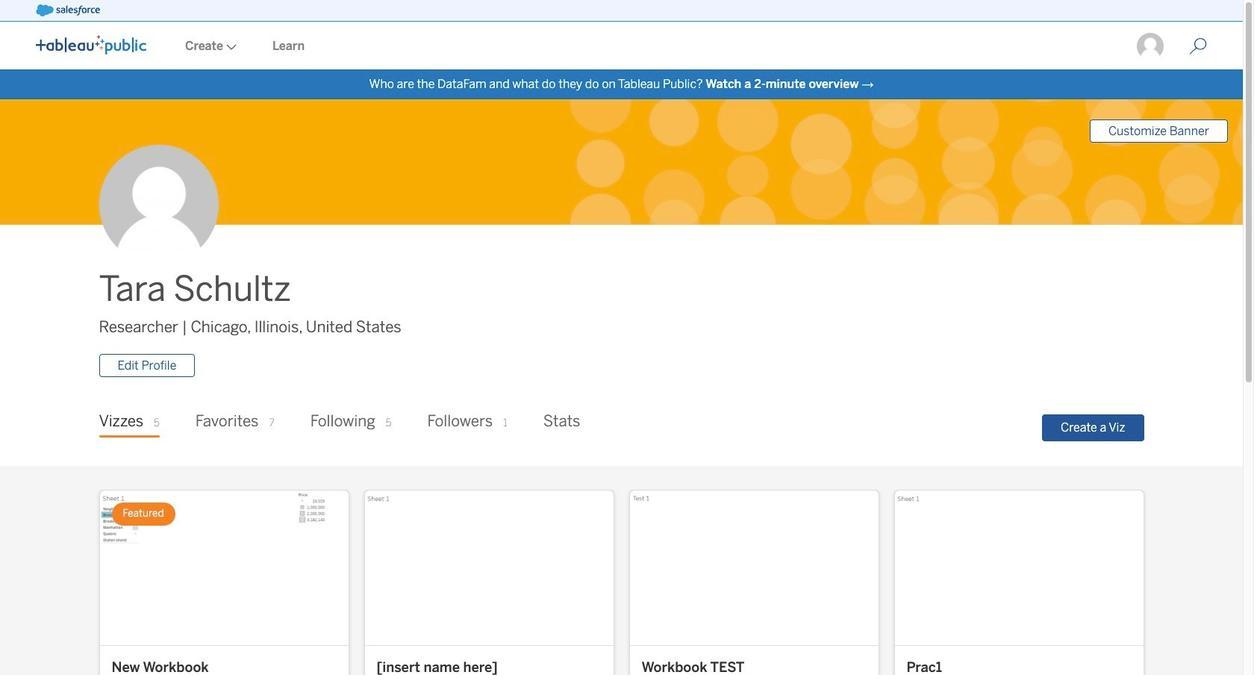 Task type: vqa. For each thing, say whether or not it's contained in the screenshot.
tara.schultz icon
yes



Task type: describe. For each thing, give the bounding box(es) containing it.
4 workbook thumbnail image from the left
[[895, 491, 1144, 645]]

featured element
[[112, 503, 175, 526]]

2 workbook thumbnail image from the left
[[365, 491, 614, 645]]

create image
[[223, 44, 237, 50]]

3 workbook thumbnail image from the left
[[630, 491, 879, 645]]

logo image
[[36, 35, 146, 55]]

tara.schultz image
[[1136, 31, 1166, 61]]



Task type: locate. For each thing, give the bounding box(es) containing it.
1 workbook thumbnail image from the left
[[100, 491, 348, 645]]

avatar image
[[99, 145, 218, 265]]

workbook thumbnail image
[[100, 491, 348, 645], [365, 491, 614, 645], [630, 491, 879, 645], [895, 491, 1144, 645]]

salesforce logo image
[[36, 4, 100, 16]]

go to search image
[[1172, 37, 1226, 55]]



